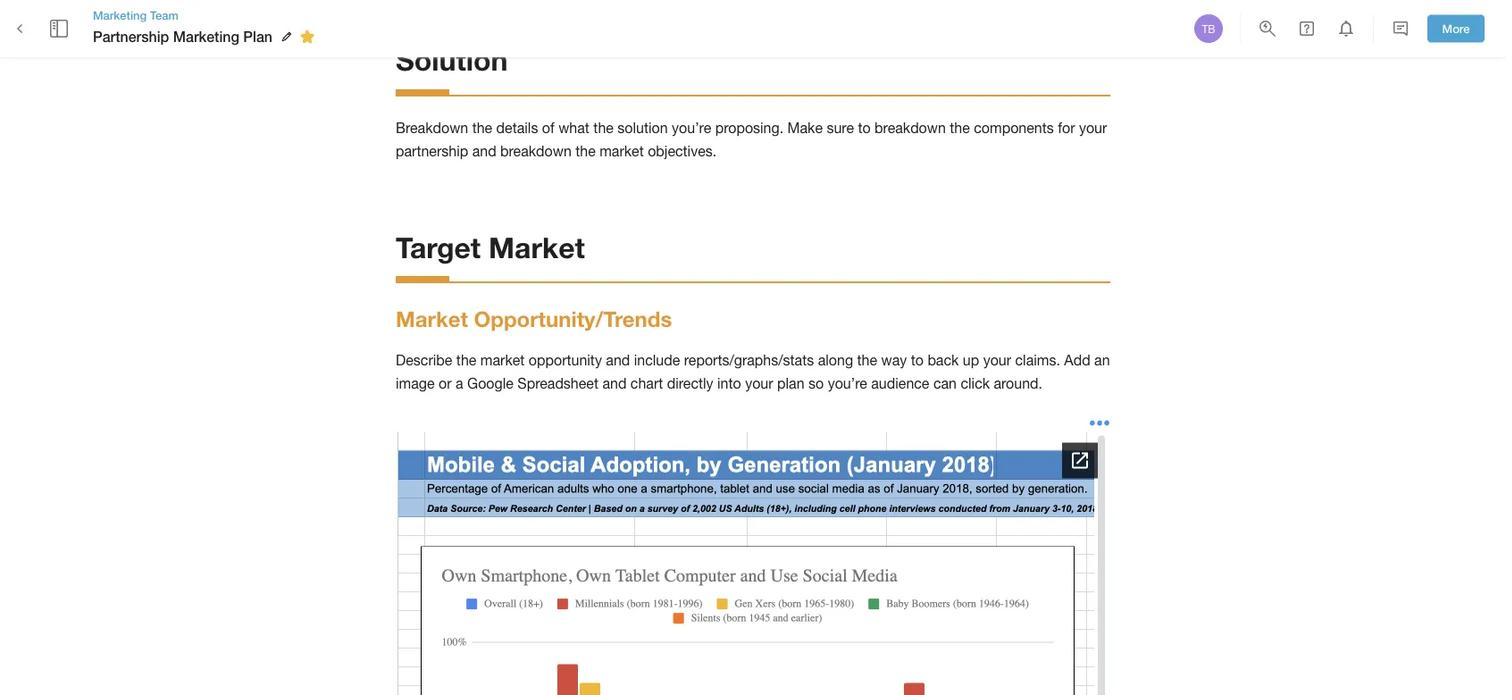 Task type: locate. For each thing, give the bounding box(es) containing it.
1 vertical spatial market
[[481, 352, 525, 368]]

and down details
[[472, 143, 497, 160]]

breakdown down the of
[[500, 143, 572, 160]]

0 horizontal spatial you're
[[672, 120, 712, 136]]

to right way
[[911, 352, 924, 368]]

1 horizontal spatial market
[[600, 143, 644, 160]]

way
[[882, 352, 907, 368]]

you're
[[672, 120, 712, 136], [828, 376, 868, 392]]

audience
[[872, 376, 930, 392]]

market down solution
[[600, 143, 644, 160]]

you're inside describe the market opportunity and include reports/graphs/stats along the way to back up your claims. add an image or a google spreadsheet and chart directly into your plan so you're audience can click around.
[[828, 376, 868, 392]]

0 horizontal spatial marketing
[[93, 8, 147, 22]]

to right sure
[[858, 120, 871, 136]]

an
[[1095, 352, 1110, 368]]

image
[[396, 376, 435, 392]]

you're down along
[[828, 376, 868, 392]]

for
[[1058, 120, 1075, 136]]

to
[[858, 120, 871, 136], [911, 352, 924, 368]]

1 horizontal spatial your
[[984, 352, 1012, 368]]

0 vertical spatial breakdown
[[875, 120, 946, 136]]

1 horizontal spatial you're
[[828, 376, 868, 392]]

0 vertical spatial to
[[858, 120, 871, 136]]

1 vertical spatial you're
[[828, 376, 868, 392]]

0 vertical spatial market
[[600, 143, 644, 160]]

marketing
[[93, 8, 147, 22], [173, 28, 239, 45]]

1 vertical spatial and
[[606, 352, 630, 368]]

1 vertical spatial your
[[984, 352, 1012, 368]]

0 vertical spatial and
[[472, 143, 497, 160]]

0 horizontal spatial market
[[481, 352, 525, 368]]

1 vertical spatial marketing
[[173, 28, 239, 45]]

and
[[472, 143, 497, 160], [606, 352, 630, 368], [603, 376, 627, 392]]

the
[[472, 120, 493, 136], [594, 120, 614, 136], [950, 120, 970, 136], [576, 143, 596, 160], [457, 352, 477, 368], [857, 352, 878, 368]]

market up market opportunity/trends
[[489, 230, 585, 264]]

0 vertical spatial market
[[489, 230, 585, 264]]

2 horizontal spatial your
[[1079, 120, 1107, 136]]

breakdown
[[396, 120, 468, 136]]

0 horizontal spatial market
[[396, 306, 468, 331]]

0 vertical spatial your
[[1079, 120, 1107, 136]]

spreadsheet
[[518, 376, 599, 392]]

click
[[961, 376, 990, 392]]

0 horizontal spatial to
[[858, 120, 871, 136]]

the right what
[[594, 120, 614, 136]]

plan
[[243, 28, 273, 45]]

0 vertical spatial you're
[[672, 120, 712, 136]]

market up describe
[[396, 306, 468, 331]]

0 vertical spatial marketing
[[93, 8, 147, 22]]

the left way
[[857, 352, 878, 368]]

your down reports/graphs/stats on the bottom of the page
[[745, 376, 774, 392]]

along
[[818, 352, 854, 368]]

market
[[489, 230, 585, 264], [396, 306, 468, 331]]

0 horizontal spatial your
[[745, 376, 774, 392]]

and left 'include' on the left of the page
[[606, 352, 630, 368]]

marketing up "partnership"
[[93, 8, 147, 22]]

2 vertical spatial and
[[603, 376, 627, 392]]

breakdown right sure
[[875, 120, 946, 136]]

what
[[559, 120, 590, 136]]

you're up objectives.
[[672, 120, 712, 136]]

details
[[496, 120, 538, 136]]

team
[[150, 8, 179, 22]]

solution
[[396, 43, 508, 77]]

objectives.
[[648, 143, 717, 160]]

1 vertical spatial to
[[911, 352, 924, 368]]

your right up
[[984, 352, 1012, 368]]

you're inside breakdown the details of what the solution you're proposing. make sure to breakdown the components for your partnership and breakdown the market objectives.
[[672, 120, 712, 136]]

breakdown
[[875, 120, 946, 136], [500, 143, 572, 160]]

1 horizontal spatial marketing
[[173, 28, 239, 45]]

marketing team
[[93, 8, 179, 22]]

breakdown the details of what the solution you're proposing. make sure to breakdown the components for your partnership and breakdown the market objectives.
[[396, 120, 1111, 160]]

your right for
[[1079, 120, 1107, 136]]

1 vertical spatial breakdown
[[500, 143, 572, 160]]

2 vertical spatial your
[[745, 376, 774, 392]]

reports/graphs/stats
[[684, 352, 814, 368]]

tb button
[[1192, 12, 1226, 46]]

your
[[1079, 120, 1107, 136], [984, 352, 1012, 368], [745, 376, 774, 392]]

marketing down marketing team link at the left of the page
[[173, 28, 239, 45]]

market inside breakdown the details of what the solution you're proposing. make sure to breakdown the components for your partnership and breakdown the market objectives.
[[600, 143, 644, 160]]

market up google
[[481, 352, 525, 368]]

and left chart
[[603, 376, 627, 392]]

market
[[600, 143, 644, 160], [481, 352, 525, 368]]

1 horizontal spatial to
[[911, 352, 924, 368]]

so
[[809, 376, 824, 392]]

proposing.
[[716, 120, 784, 136]]

target
[[396, 230, 481, 264]]

of
[[542, 120, 555, 136]]



Task type: vqa. For each thing, say whether or not it's contained in the screenshot.
the rightmost Marketing
yes



Task type: describe. For each thing, give the bounding box(es) containing it.
remove favorite image
[[297, 26, 318, 47]]

1 vertical spatial market
[[396, 306, 468, 331]]

opportunity/trends
[[474, 306, 672, 331]]

partnership marketing plan
[[93, 28, 273, 45]]

describe the market opportunity and include reports/graphs/stats along the way to back up your claims. add an image or a google spreadsheet and chart directly into your plan so you're audience can click around.
[[396, 352, 1114, 392]]

add
[[1065, 352, 1091, 368]]

target market
[[396, 230, 585, 264]]

market inside describe the market opportunity and include reports/graphs/stats along the way to back up your claims. add an image or a google spreadsheet and chart directly into your plan so you're audience can click around.
[[481, 352, 525, 368]]

1 horizontal spatial market
[[489, 230, 585, 264]]

into
[[718, 376, 741, 392]]

more
[[1443, 22, 1470, 35]]

up
[[963, 352, 980, 368]]

partnership
[[396, 143, 468, 160]]

to inside describe the market opportunity and include reports/graphs/stats along the way to back up your claims. add an image or a google spreadsheet and chart directly into your plan so you're audience can click around.
[[911, 352, 924, 368]]

1 horizontal spatial breakdown
[[875, 120, 946, 136]]

around.
[[994, 376, 1043, 392]]

the left details
[[472, 120, 493, 136]]

and inside breakdown the details of what the solution you're proposing. make sure to breakdown the components for your partnership and breakdown the market objectives.
[[472, 143, 497, 160]]

directly
[[667, 376, 714, 392]]

more button
[[1428, 15, 1485, 42]]

google
[[467, 376, 514, 392]]

market opportunity/trends
[[396, 306, 672, 331]]

solution
[[618, 120, 668, 136]]

opportunity
[[529, 352, 602, 368]]

partnership
[[93, 28, 169, 45]]

marketing team link
[[93, 7, 321, 23]]

can
[[934, 376, 957, 392]]

include
[[634, 352, 680, 368]]

the down what
[[576, 143, 596, 160]]

back
[[928, 352, 959, 368]]

sure
[[827, 120, 854, 136]]

your inside breakdown the details of what the solution you're proposing. make sure to breakdown the components for your partnership and breakdown the market objectives.
[[1079, 120, 1107, 136]]

claims.
[[1016, 352, 1061, 368]]

the left components
[[950, 120, 970, 136]]

make
[[788, 120, 823, 136]]

a
[[456, 376, 463, 392]]

to inside breakdown the details of what the solution you're proposing. make sure to breakdown the components for your partnership and breakdown the market objectives.
[[858, 120, 871, 136]]

chart
[[631, 376, 663, 392]]

describe
[[396, 352, 453, 368]]

or
[[439, 376, 452, 392]]

0 horizontal spatial breakdown
[[500, 143, 572, 160]]

tb
[[1202, 22, 1216, 35]]

components
[[974, 120, 1054, 136]]

plan
[[777, 376, 805, 392]]

the up a
[[457, 352, 477, 368]]



